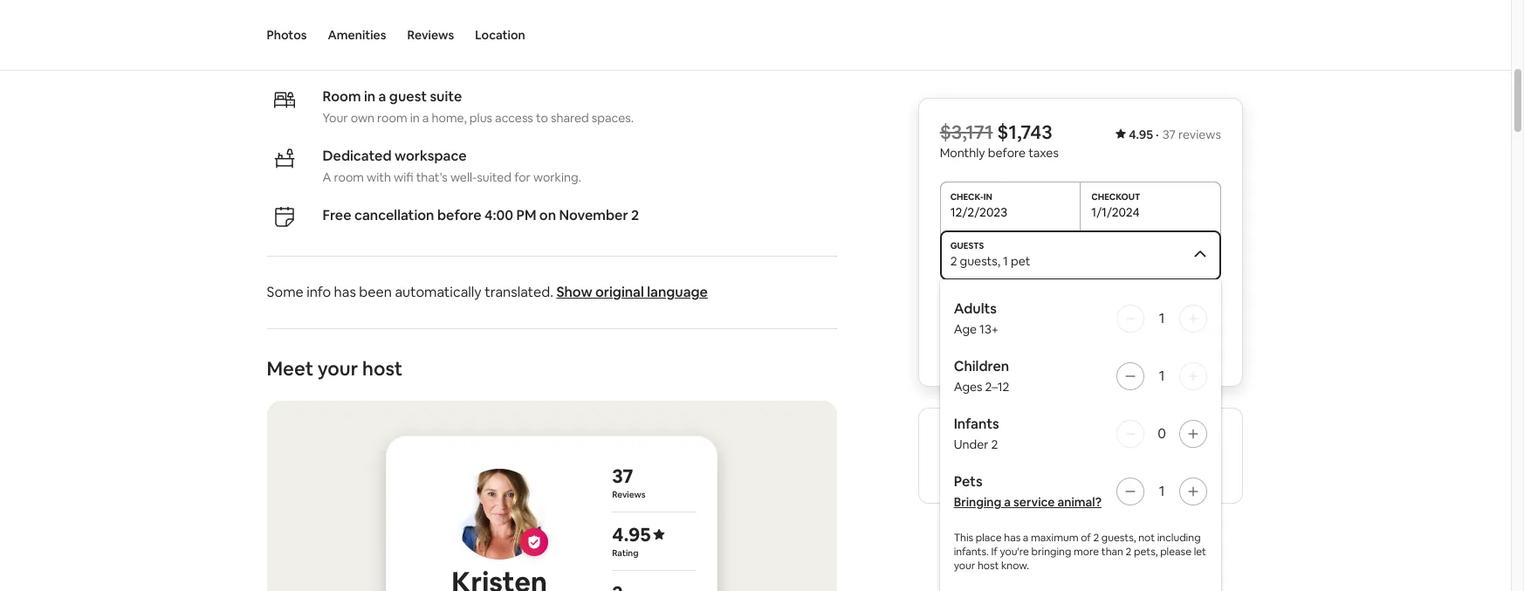 Task type: describe. For each thing, give the bounding box(es) containing it.
automatically
[[395, 283, 482, 301]]

charged
[[1085, 349, 1132, 365]]

dedicated workspace a room with wifi that's well-suited for working.
[[323, 147, 581, 185]]

service
[[1014, 494, 1056, 510]]

amenities button
[[328, 0, 386, 70]]

pm
[[516, 206, 536, 225]]

your inside the 'this place has a maximum of 2 guests, not including infants. if you're bringing more than 2 pets, please let your host know.'
[[954, 559, 976, 573]]

than
[[1102, 545, 1124, 559]]

has for info
[[334, 283, 356, 301]]

dedicated
[[323, 147, 392, 165]]

under
[[954, 437, 989, 452]]

$3,171 $1,743 monthly before taxes
[[941, 120, 1059, 161]]

account.
[[941, 464, 996, 482]]

,
[[998, 253, 1001, 269]]

report this listing
[[1045, 525, 1146, 540]]

maximum
[[1032, 531, 1079, 545]]

know.
[[1002, 559, 1030, 573]]

2–12
[[986, 379, 1010, 395]]

1 horizontal spatial reviews
[[612, 489, 646, 500]]

translated.
[[485, 283, 553, 301]]

$1,743
[[998, 120, 1053, 144]]

·
[[1157, 127, 1160, 142]]

be
[[1068, 349, 1082, 365]]

ages
[[954, 379, 983, 395]]

save
[[941, 429, 971, 447]]

bringing
[[954, 494, 1002, 510]]

for
[[514, 170, 531, 185]]

2 right of
[[1094, 531, 1100, 545]]

2 inside the infants under 2
[[992, 437, 999, 452]]

plus
[[470, 110, 492, 126]]

4:00
[[485, 206, 513, 225]]

verified host image
[[528, 535, 541, 549]]

1 for adults
[[1160, 309, 1165, 327]]

entire
[[1107, 429, 1145, 447]]

your left bank
[[1063, 446, 1091, 465]]

$3,171
[[941, 120, 994, 144]]

when
[[941, 446, 976, 465]]

cancellation
[[354, 206, 434, 225]]

guest
[[389, 87, 427, 106]]

own
[[351, 110, 375, 126]]

2 left guests
[[951, 253, 958, 269]]

photos button
[[267, 0, 307, 70]]

reviews
[[1179, 127, 1222, 142]]

0 vertical spatial on
[[539, 206, 556, 225]]

your
[[323, 110, 348, 126]]

a left home, on the left top
[[422, 110, 429, 126]]

adults
[[954, 299, 998, 318]]

won't
[[1033, 349, 1065, 365]]

4.95 · 37 reviews
[[1130, 127, 1222, 142]]

access
[[495, 110, 533, 126]]

report this listing button
[[1017, 525, 1146, 540]]

with inside dedicated workspace a room with wifi that's well-suited for working.
[[367, 170, 391, 185]]

room
[[323, 87, 361, 106]]

monthly
[[941, 145, 986, 161]]

with inside save an extra $33 on your entire stay when you pay with your bank account.
[[1032, 446, 1059, 465]]

children ages 2–12
[[954, 357, 1010, 395]]

1 for pets
[[1160, 482, 1165, 500]]

1 vertical spatial before
[[437, 206, 482, 225]]

this
[[1087, 525, 1108, 540]]

guests,
[[1102, 531, 1137, 545]]

a inside the 'this place has a maximum of 2 guests, not including infants. if you're bringing more than 2 pets, please let your host know.'
[[1024, 531, 1029, 545]]

host inside the 'this place has a maximum of 2 guests, not including infants. if you're bringing more than 2 pets, please let your host know.'
[[978, 559, 1000, 573]]

of
[[1082, 531, 1092, 545]]

location
[[475, 27, 525, 43]]

1 vertical spatial in
[[410, 110, 420, 126]]

infants group
[[954, 415, 1208, 452]]

reviews button
[[407, 0, 454, 70]]

0 vertical spatial in
[[364, 87, 376, 106]]

your right meet
[[318, 356, 358, 381]]

working.
[[533, 170, 581, 185]]

wifi
[[394, 170, 414, 185]]

children
[[954, 357, 1010, 375]]

some info has been automatically translated. show original language
[[267, 283, 708, 301]]

bringing a service animal? button
[[954, 494, 1102, 510]]

room in a guest suite your own room in a home, plus access to shared spaces.
[[323, 87, 634, 126]]

an
[[974, 429, 989, 447]]

location button
[[475, 0, 525, 70]]

infants.
[[954, 545, 990, 559]]

has for place
[[1005, 531, 1021, 545]]

home,
[[432, 110, 467, 126]]

place
[[976, 531, 1003, 545]]

2 guests , 1 pet
[[951, 253, 1031, 269]]



Task type: locate. For each thing, give the bounding box(es) containing it.
pets
[[954, 472, 983, 491]]

1 horizontal spatial in
[[410, 110, 420, 126]]

1 for children
[[1160, 367, 1165, 385]]

pets,
[[1135, 545, 1159, 559]]

0
[[1158, 424, 1167, 443]]

rating
[[612, 548, 639, 559]]

1/1/2024
[[1092, 204, 1140, 220]]

1 horizontal spatial before
[[989, 145, 1026, 161]]

to
[[536, 110, 548, 126]]

2 right an
[[992, 437, 999, 452]]

2
[[631, 206, 639, 225], [951, 253, 958, 269], [992, 437, 999, 452], [1094, 531, 1100, 545], [1126, 545, 1132, 559]]

0 horizontal spatial has
[[334, 283, 356, 301]]

0 horizontal spatial reviews
[[407, 27, 454, 43]]

meet
[[267, 356, 313, 381]]

show
[[557, 283, 593, 301]]

1 horizontal spatial 37
[[1163, 127, 1177, 142]]

you won't be charged yet
[[1010, 349, 1153, 365]]

infants
[[954, 415, 1000, 433]]

been
[[359, 283, 392, 301]]

on right pm
[[539, 206, 556, 225]]

in down guest
[[410, 110, 420, 126]]

reviews up rating
[[612, 489, 646, 500]]

bank
[[1094, 446, 1126, 465]]

in
[[364, 87, 376, 106], [410, 110, 420, 126]]

in up own
[[364, 87, 376, 106]]

kristen user profile image
[[454, 469, 545, 560], [454, 469, 545, 560]]

0 horizontal spatial 37
[[612, 464, 634, 488]]

this
[[954, 531, 974, 545]]

2 right than
[[1126, 545, 1132, 559]]

reviews
[[407, 27, 454, 43], [612, 489, 646, 500]]

0 vertical spatial with
[[367, 170, 391, 185]]

room right a
[[334, 170, 364, 185]]

1 vertical spatial 4.95
[[612, 522, 651, 547]]

a inside pets bringing a service animal?
[[1005, 494, 1012, 510]]

0 horizontal spatial room
[[334, 170, 364, 185]]

4.95 up rating
[[612, 522, 651, 547]]

photos
[[267, 27, 307, 43]]

language
[[647, 283, 708, 301]]

if
[[992, 545, 998, 559]]

suited
[[477, 170, 512, 185]]

host
[[362, 356, 403, 381], [978, 559, 1000, 573]]

0 vertical spatial room
[[377, 110, 407, 126]]

that's
[[416, 170, 448, 185]]

on right $33
[[1056, 429, 1072, 447]]

a left maximum
[[1024, 531, 1029, 545]]

4.95
[[1130, 127, 1154, 142], [612, 522, 651, 547]]

meet your host
[[267, 356, 403, 381]]

1 horizontal spatial has
[[1005, 531, 1021, 545]]

age
[[954, 321, 978, 337]]

37
[[1163, 127, 1177, 142], [612, 464, 634, 488]]

2 right the november on the left
[[631, 206, 639, 225]]

some
[[267, 283, 304, 301]]

with right pay
[[1032, 446, 1059, 465]]

stay
[[1148, 429, 1174, 447]]

0 vertical spatial before
[[989, 145, 1026, 161]]

free cancellation before 4:00 pm on november 2
[[323, 206, 639, 225]]

before down well-
[[437, 206, 482, 225]]

with left wifi
[[367, 170, 391, 185]]

room
[[377, 110, 407, 126], [334, 170, 364, 185]]

1 vertical spatial host
[[978, 559, 1000, 573]]

amenities
[[328, 27, 386, 43]]

including
[[1158, 531, 1201, 545]]

room down guest
[[377, 110, 407, 126]]

0 horizontal spatial with
[[367, 170, 391, 185]]

4.95 for 4.95 · 37 reviews
[[1130, 127, 1154, 142]]

pet
[[1012, 253, 1031, 269]]

please
[[1161, 545, 1192, 559]]

let
[[1195, 545, 1207, 559]]

you
[[1010, 349, 1031, 365]]

before inside $3,171 $1,743 monthly before taxes
[[989, 145, 1026, 161]]

host left know.
[[978, 559, 1000, 573]]

1 vertical spatial room
[[334, 170, 364, 185]]

pets bringing a service animal?
[[954, 472, 1102, 510]]

room inside room in a guest suite your own room in a home, plus access to shared spaces.
[[377, 110, 407, 126]]

1 horizontal spatial room
[[377, 110, 407, 126]]

a
[[323, 170, 331, 185]]

pets group
[[954, 472, 1208, 510]]

november
[[559, 206, 628, 225]]

shared
[[551, 110, 589, 126]]

1
[[1004, 253, 1009, 269], [1160, 309, 1165, 327], [1160, 367, 1165, 385], [1160, 482, 1165, 500]]

original
[[595, 283, 644, 301]]

suite
[[430, 87, 462, 106]]

on inside save an extra $33 on your entire stay when you pay with your bank account.
[[1056, 429, 1072, 447]]

0 horizontal spatial in
[[364, 87, 376, 106]]

adults group
[[954, 299, 1208, 337]]

on
[[539, 206, 556, 225], [1056, 429, 1072, 447]]

1 vertical spatial on
[[1056, 429, 1072, 447]]

4.95 for 4.95
[[612, 522, 651, 547]]

0 horizontal spatial on
[[539, 206, 556, 225]]

bringing
[[1032, 545, 1072, 559]]

free
[[323, 206, 351, 225]]

has right info
[[334, 283, 356, 301]]

host down "been"
[[362, 356, 403, 381]]

1 horizontal spatial with
[[1032, 446, 1059, 465]]

0 horizontal spatial before
[[437, 206, 482, 225]]

info
[[307, 283, 331, 301]]

not
[[1139, 531, 1156, 545]]

adults age 13+
[[954, 299, 999, 337]]

0 vertical spatial 4.95
[[1130, 127, 1154, 142]]

0 vertical spatial host
[[362, 356, 403, 381]]

show original language button
[[557, 283, 708, 301]]

more
[[1074, 545, 1100, 559]]

1 horizontal spatial on
[[1056, 429, 1072, 447]]

1 inside pets group
[[1160, 482, 1165, 500]]

0 horizontal spatial host
[[362, 356, 403, 381]]

has right if at right
[[1005, 531, 1021, 545]]

1 vertical spatial with
[[1032, 446, 1059, 465]]

your left entire
[[1075, 429, 1104, 447]]

spaces.
[[592, 110, 634, 126]]

37 right ·
[[1163, 127, 1177, 142]]

this place has a maximum of 2 guests, not including infants. if you're bringing more than 2 pets, please let your host know.
[[954, 531, 1207, 573]]

1 inside adults group
[[1160, 309, 1165, 327]]

0 vertical spatial 37
[[1163, 127, 1177, 142]]

4.95 left ·
[[1130, 127, 1154, 142]]

37 inside "37 reviews"
[[612, 464, 634, 488]]

a left guest
[[379, 87, 386, 106]]

workspace
[[395, 147, 467, 165]]

$33
[[1029, 429, 1053, 447]]

37 reviews
[[612, 464, 646, 500]]

0 horizontal spatial 4.95
[[612, 522, 651, 547]]

has inside the 'this place has a maximum of 2 guests, not including infants. if you're bringing more than 2 pets, please let your host know.'
[[1005, 531, 1021, 545]]

1 vertical spatial 37
[[612, 464, 634, 488]]

a left service
[[1005, 494, 1012, 510]]

pay
[[1005, 446, 1029, 465]]

with
[[367, 170, 391, 185], [1032, 446, 1059, 465]]

your down this
[[954, 559, 976, 573]]

you
[[979, 446, 1002, 465]]

1 horizontal spatial host
[[978, 559, 1000, 573]]

extra
[[992, 429, 1026, 447]]

well-
[[450, 170, 477, 185]]

infants under 2
[[954, 415, 1000, 452]]

save an extra $33 on your entire stay when you pay with your bank account.
[[941, 429, 1174, 482]]

1 horizontal spatial 4.95
[[1130, 127, 1154, 142]]

animal?
[[1058, 494, 1102, 510]]

children group
[[954, 357, 1208, 395]]

13+
[[980, 321, 999, 337]]

reviews up suite
[[407, 27, 454, 43]]

1 vertical spatial has
[[1005, 531, 1021, 545]]

guests
[[961, 253, 998, 269]]

0 vertical spatial reviews
[[407, 27, 454, 43]]

before
[[989, 145, 1026, 161], [437, 206, 482, 225]]

37 up rating
[[612, 464, 634, 488]]

1 inside children group
[[1160, 367, 1165, 385]]

report
[[1045, 525, 1085, 540]]

before down $1,743
[[989, 145, 1026, 161]]

0 vertical spatial has
[[334, 283, 356, 301]]

room inside dedicated workspace a room with wifi that's well-suited for working.
[[334, 170, 364, 185]]

you're
[[1001, 545, 1030, 559]]

1 vertical spatial reviews
[[612, 489, 646, 500]]



Task type: vqa. For each thing, say whether or not it's contained in the screenshot.


